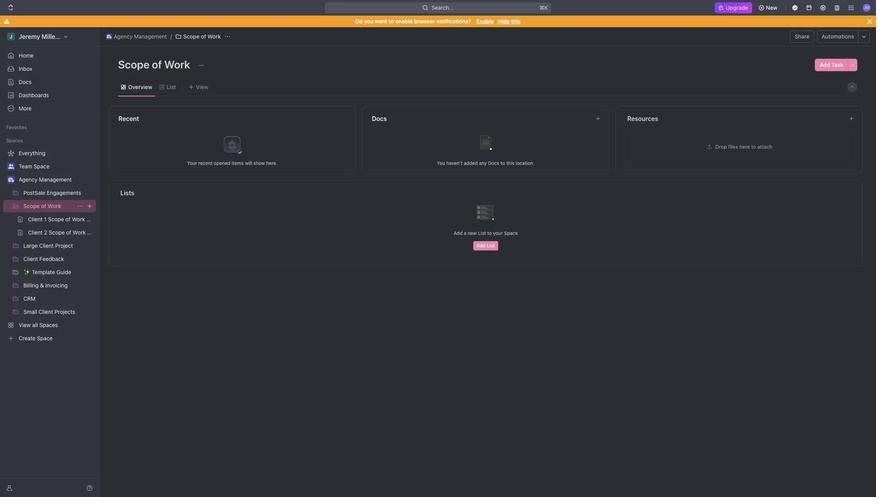 Task type: describe. For each thing, give the bounding box(es) containing it.
sidebar navigation
[[0, 27, 101, 498]]

all
[[32, 322, 38, 329]]

scope right /
[[183, 33, 199, 40]]

more button
[[3, 102, 96, 115]]

jeremy
[[19, 33, 40, 40]]

0 vertical spatial list
[[167, 84, 176, 90]]

inbox link
[[3, 63, 96, 75]]

projects
[[55, 309, 75, 316]]

management inside sidebar "navigation"
[[39, 176, 72, 183]]

drop files here to attach
[[715, 144, 772, 150]]

scope of work inside tree
[[23, 203, 61, 210]]

1 horizontal spatial scope of work link
[[173, 32, 223, 41]]

attach
[[758, 144, 772, 150]]

client 2 scope of work docs
[[28, 229, 100, 236]]

add for add a new list to your space
[[454, 231, 463, 236]]

new button
[[755, 2, 782, 14]]

inbox
[[19, 65, 32, 72]]

view button
[[186, 78, 211, 96]]

your recent opened items will show here.
[[187, 160, 277, 166]]

create
[[19, 335, 35, 342]]

list inside button
[[487, 243, 495, 249]]

0 horizontal spatial spaces
[[6, 138, 23, 144]]

docs link
[[3, 76, 96, 88]]

do
[[355, 18, 363, 25]]

client feedback link
[[23, 253, 94, 266]]

client feedback
[[23, 256, 64, 263]]

recent
[[198, 160, 213, 166]]

client for 1
[[28, 216, 43, 223]]

dashboards
[[19, 92, 49, 99]]

items
[[232, 160, 244, 166]]

favorites
[[6, 125, 27, 131]]

0 vertical spatial scope of work
[[183, 33, 221, 40]]

large
[[23, 243, 38, 249]]

small client projects
[[23, 309, 75, 316]]

new
[[468, 231, 477, 236]]

jeremy miller's workspace, , element
[[7, 33, 15, 41]]

j
[[10, 34, 12, 40]]

client up view all spaces link at bottom left
[[39, 309, 53, 316]]

user group image
[[8, 164, 14, 169]]

1 vertical spatial list
[[478, 231, 486, 236]]

here.
[[266, 160, 277, 166]]

your
[[187, 160, 197, 166]]

scope inside client 1 scope of work docs link
[[48, 216, 64, 223]]

everything
[[19, 150, 45, 157]]

a
[[464, 231, 466, 236]]

resources
[[627, 115, 658, 122]]

client down 2
[[39, 243, 54, 249]]

billing & invoicing
[[23, 282, 68, 289]]

spaces inside tree
[[39, 322, 58, 329]]

agency inside sidebar "navigation"
[[19, 176, 38, 183]]

no recent items image
[[217, 129, 248, 160]]

dashboards link
[[3, 89, 96, 102]]

overview link
[[127, 82, 152, 93]]

large client project
[[23, 243, 73, 249]]

client 2 scope of work docs link
[[28, 227, 100, 239]]

postsale engagements link
[[23, 187, 94, 199]]

add a new list to your space
[[454, 231, 518, 236]]

⌘k
[[540, 4, 548, 11]]

do you want to enable browser notifications? enable hide this
[[355, 18, 521, 25]]

added
[[464, 160, 478, 166]]

&
[[40, 282, 44, 289]]

1
[[44, 216, 47, 223]]

postsale
[[23, 190, 45, 196]]

everything link
[[3, 147, 94, 160]]

1 horizontal spatial agency management
[[114, 33, 167, 40]]

scope down postsale
[[23, 203, 40, 210]]

new
[[766, 4, 778, 11]]

you
[[364, 18, 373, 25]]

feedback
[[39, 256, 64, 263]]

client for feedback
[[23, 256, 38, 263]]

create space
[[19, 335, 53, 342]]

favorites button
[[3, 123, 30, 132]]

✨ template guide link
[[23, 266, 94, 279]]

invoicing
[[45, 282, 68, 289]]

space for team space
[[34, 163, 49, 170]]

of down client 1 scope of work docs link
[[66, 229, 71, 236]]

business time image inside sidebar "navigation"
[[8, 178, 14, 182]]

project
[[55, 243, 73, 249]]

jm button
[[861, 2, 873, 14]]

business time image inside the agency management link
[[107, 35, 112, 39]]

crm link
[[23, 293, 94, 305]]

add for add list
[[477, 243, 486, 249]]

view all spaces
[[19, 322, 58, 329]]

team
[[19, 163, 32, 170]]

hide
[[498, 18, 510, 25]]

crm
[[23, 296, 35, 302]]

0 vertical spatial agency management link
[[104, 32, 169, 41]]

billing & invoicing link
[[23, 280, 94, 292]]

2
[[44, 229, 47, 236]]

show
[[253, 160, 265, 166]]

✨ template guide
[[23, 269, 71, 276]]

resources button
[[627, 114, 843, 123]]

to right want
[[389, 18, 394, 25]]

share
[[795, 33, 810, 40]]

of right /
[[201, 33, 206, 40]]

automations button
[[818, 31, 858, 42]]

0 vertical spatial this
[[511, 18, 521, 25]]

location.
[[516, 160, 535, 166]]

overview
[[128, 84, 152, 90]]

space for create space
[[37, 335, 53, 342]]

✨
[[23, 269, 30, 276]]

home link
[[3, 49, 96, 62]]

add task
[[820, 62, 843, 68]]

to left your
[[487, 231, 492, 236]]

large client project link
[[23, 240, 94, 252]]



Task type: locate. For each thing, give the bounding box(es) containing it.
1 vertical spatial spaces
[[39, 322, 58, 329]]

scope inside client 2 scope of work docs link
[[49, 229, 65, 236]]

of up client 2 scope of work docs on the left top of the page
[[65, 216, 70, 223]]

you haven't added any docs to this location.
[[437, 160, 535, 166]]

view inside button
[[196, 84, 208, 90]]

agency management link down team space link
[[19, 174, 94, 186]]

spaces down favorites button on the left top of the page
[[6, 138, 23, 144]]

0 vertical spatial spaces
[[6, 138, 23, 144]]

1 vertical spatial space
[[504, 231, 518, 236]]

management
[[134, 33, 167, 40], [39, 176, 72, 183]]

haven't
[[446, 160, 463, 166]]

client left 1
[[28, 216, 43, 223]]

here
[[739, 144, 750, 150]]

1 horizontal spatial business time image
[[107, 35, 112, 39]]

opened
[[214, 160, 230, 166]]

1 horizontal spatial management
[[134, 33, 167, 40]]

add left the a at the top right of page
[[454, 231, 463, 236]]

of up 1
[[41, 203, 46, 210]]

this
[[511, 18, 521, 25], [506, 160, 514, 166]]

view left all
[[19, 322, 31, 329]]

agency management inside sidebar "navigation"
[[19, 176, 72, 183]]

space down view all spaces link at bottom left
[[37, 335, 53, 342]]

agency management link left /
[[104, 32, 169, 41]]

recent
[[118, 115, 139, 122]]

1 vertical spatial business time image
[[8, 178, 14, 182]]

add list button
[[473, 242, 498, 251]]

add list
[[477, 243, 495, 249]]

2 vertical spatial add
[[477, 243, 486, 249]]

1 horizontal spatial view
[[196, 84, 208, 90]]

0 horizontal spatial business time image
[[8, 178, 14, 182]]

any
[[479, 160, 487, 166]]

0 vertical spatial add
[[820, 62, 830, 68]]

jm
[[864, 5, 870, 10]]

scope of work
[[183, 33, 221, 40], [118, 58, 192, 71], [23, 203, 61, 210]]

0 vertical spatial view
[[196, 84, 208, 90]]

2 vertical spatial space
[[37, 335, 53, 342]]

0 vertical spatial management
[[134, 33, 167, 40]]

want
[[375, 18, 387, 25]]

list down add a new list to your space
[[487, 243, 495, 249]]

0 horizontal spatial agency management
[[19, 176, 72, 183]]

0 horizontal spatial agency
[[19, 176, 38, 183]]

lists button
[[120, 189, 854, 198]]

2 horizontal spatial add
[[820, 62, 830, 68]]

to
[[389, 18, 394, 25], [751, 144, 756, 150], [501, 160, 505, 166], [487, 231, 492, 236]]

view for view
[[196, 84, 208, 90]]

0 vertical spatial business time image
[[107, 35, 112, 39]]

scope of work right /
[[183, 33, 221, 40]]

agency management left /
[[114, 33, 167, 40]]

create space link
[[3, 333, 94, 345]]

0 vertical spatial agency management
[[114, 33, 167, 40]]

team space link
[[19, 161, 94, 173]]

1 vertical spatial view
[[19, 322, 31, 329]]

client 1 scope of work docs
[[28, 216, 99, 223]]

list left view dropdown button
[[167, 84, 176, 90]]

1 vertical spatial scope of work
[[118, 58, 192, 71]]

this right hide
[[511, 18, 521, 25]]

scope of work link
[[173, 32, 223, 41], [23, 200, 74, 213]]

this left location.
[[506, 160, 514, 166]]

space
[[34, 163, 49, 170], [504, 231, 518, 236], [37, 335, 53, 342]]

0 vertical spatial agency
[[114, 33, 133, 40]]

2 horizontal spatial list
[[487, 243, 495, 249]]

1 horizontal spatial agency management link
[[104, 32, 169, 41]]

view inside tree
[[19, 322, 31, 329]]

upgrade
[[726, 4, 748, 11]]

will
[[245, 160, 252, 166]]

search...
[[432, 4, 454, 11]]

miller's
[[42, 33, 63, 40]]

management down team space link
[[39, 176, 72, 183]]

view all spaces link
[[3, 319, 94, 332]]

1 vertical spatial add
[[454, 231, 463, 236]]

agency management
[[114, 33, 167, 40], [19, 176, 72, 183]]

business time image
[[107, 35, 112, 39], [8, 178, 14, 182]]

tree containing everything
[[3, 147, 100, 345]]

1 vertical spatial this
[[506, 160, 514, 166]]

1 vertical spatial management
[[39, 176, 72, 183]]

space down everything link
[[34, 163, 49, 170]]

1 vertical spatial agency management
[[19, 176, 72, 183]]

docs
[[19, 79, 32, 85], [372, 115, 387, 122], [488, 160, 499, 166], [86, 216, 99, 223], [87, 229, 100, 236]]

task
[[832, 62, 843, 68]]

engagements
[[47, 190, 81, 196]]

client for 2
[[28, 229, 43, 236]]

view right 'list' link
[[196, 84, 208, 90]]

drop
[[715, 144, 727, 150]]

scope right 1
[[48, 216, 64, 223]]

scope up overview link
[[118, 58, 150, 71]]

view
[[196, 84, 208, 90], [19, 322, 31, 329]]

add down add a new list to your space
[[477, 243, 486, 249]]

scope of work link right /
[[173, 32, 223, 41]]

scope of work up 1
[[23, 203, 61, 210]]

spaces down small client projects
[[39, 322, 58, 329]]

scope
[[183, 33, 199, 40], [118, 58, 150, 71], [23, 203, 40, 210], [48, 216, 64, 223], [49, 229, 65, 236]]

scope right 2
[[49, 229, 65, 236]]

tree inside sidebar "navigation"
[[3, 147, 100, 345]]

your
[[493, 231, 503, 236]]

2 vertical spatial list
[[487, 243, 495, 249]]

small
[[23, 309, 37, 316]]

1 horizontal spatial list
[[478, 231, 486, 236]]

list
[[167, 84, 176, 90], [478, 231, 486, 236], [487, 243, 495, 249]]

notifications?
[[436, 18, 471, 25]]

0 horizontal spatial agency management link
[[19, 174, 94, 186]]

guide
[[56, 269, 71, 276]]

0 horizontal spatial list
[[167, 84, 176, 90]]

list link
[[165, 82, 176, 93]]

0 horizontal spatial scope of work link
[[23, 200, 74, 213]]

agency management link
[[104, 32, 169, 41], [19, 174, 94, 186]]

1 horizontal spatial add
[[477, 243, 486, 249]]

browser
[[414, 18, 435, 25]]

team space
[[19, 163, 49, 170]]

more
[[19, 105, 32, 112]]

no most used docs image
[[470, 129, 501, 160]]

scope of work up overview at the top left of the page
[[118, 58, 192, 71]]

of up overview at the top left of the page
[[152, 58, 162, 71]]

2 vertical spatial scope of work
[[23, 203, 61, 210]]

management left /
[[134, 33, 167, 40]]

tree
[[3, 147, 100, 345]]

small client projects link
[[23, 306, 94, 319]]

1 vertical spatial agency management link
[[19, 174, 94, 186]]

1 horizontal spatial agency
[[114, 33, 133, 40]]

scope of work link up 1
[[23, 200, 74, 213]]

1 horizontal spatial spaces
[[39, 322, 58, 329]]

of
[[201, 33, 206, 40], [152, 58, 162, 71], [41, 203, 46, 210], [65, 216, 70, 223], [66, 229, 71, 236]]

client left 2
[[28, 229, 43, 236]]

enable
[[395, 18, 413, 25]]

view for view all spaces
[[19, 322, 31, 329]]

add left the task
[[820, 62, 830, 68]]

share button
[[790, 30, 814, 43]]

list right new
[[478, 231, 486, 236]]

enable
[[477, 18, 494, 25]]

add task button
[[815, 59, 848, 71]]

to right here
[[751, 144, 756, 150]]

postsale engagements
[[23, 190, 81, 196]]

1 vertical spatial scope of work link
[[23, 200, 74, 213]]

jeremy miller's workspace
[[19, 33, 97, 40]]

to right any
[[501, 160, 505, 166]]

upgrade link
[[715, 2, 752, 13]]

workspace
[[64, 33, 97, 40]]

0 vertical spatial scope of work link
[[173, 32, 223, 41]]

space right your
[[504, 231, 518, 236]]

no lists icon. image
[[470, 199, 501, 231]]

0 vertical spatial space
[[34, 163, 49, 170]]

0 horizontal spatial view
[[19, 322, 31, 329]]

client down large
[[23, 256, 38, 263]]

billing
[[23, 282, 39, 289]]

work
[[208, 33, 221, 40], [164, 58, 190, 71], [48, 203, 61, 210], [72, 216, 85, 223], [73, 229, 86, 236]]

you
[[437, 160, 445, 166]]

home
[[19, 52, 34, 59]]

business time image right workspace
[[107, 35, 112, 39]]

agency management up postsale engagements
[[19, 176, 72, 183]]

add for add task
[[820, 62, 830, 68]]

0 horizontal spatial add
[[454, 231, 463, 236]]

automations
[[822, 33, 854, 40]]

1 vertical spatial agency
[[19, 176, 38, 183]]

0 horizontal spatial management
[[39, 176, 72, 183]]

business time image down user group "image" at the top of the page
[[8, 178, 14, 182]]



Task type: vqa. For each thing, say whether or not it's contained in the screenshot.
the Add related to Add a new List to your Space
yes



